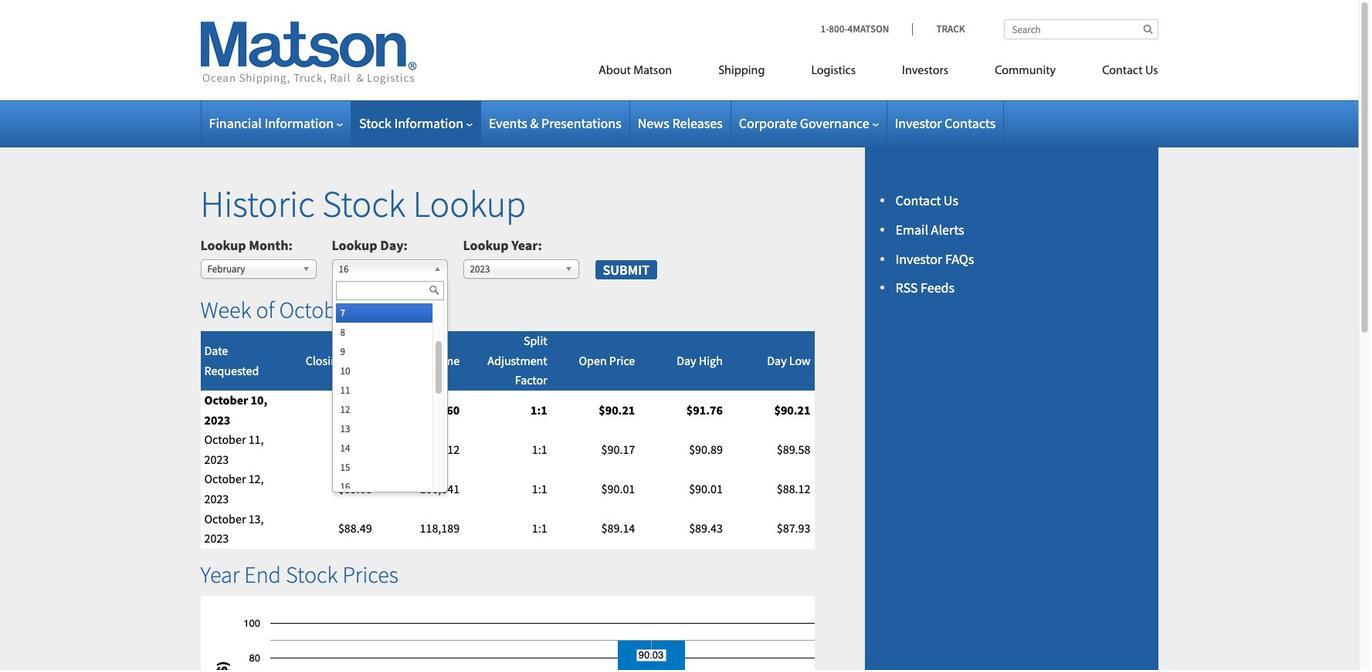 Task type: locate. For each thing, give the bounding box(es) containing it.
price right open
[[609, 353, 635, 368]]

0 horizontal spatial contact us link
[[896, 192, 959, 209]]

year end stock prices bar chart image
[[200, 596, 815, 671]]

governance
[[800, 114, 870, 132]]

lookup day
[[332, 236, 404, 254]]

october 11, 2023
[[204, 432, 264, 467]]

10, up 11,
[[251, 392, 267, 408]]

9
[[340, 345, 345, 358]]

2023 inside october 12, 2023
[[204, 491, 229, 507]]

16 down lookup day
[[339, 262, 349, 275]]

investor up rss feeds "link"
[[896, 250, 943, 268]]

october left 11,
[[204, 432, 246, 447]]

1 information from the left
[[265, 114, 334, 132]]

0 vertical spatial 10,
[[360, 295, 387, 325]]

$89.08
[[338, 481, 372, 497]]

16 link
[[332, 259, 448, 278]]

closing price
[[306, 353, 372, 368]]

split
[[524, 333, 548, 349]]

0 horizontal spatial $90.21
[[599, 402, 635, 418]]

matson
[[634, 65, 672, 77]]

1 vertical spatial us
[[944, 192, 959, 209]]

year up 2023 link
[[512, 236, 538, 254]]

october 10, 2023
[[204, 392, 267, 428]]

volume
[[421, 353, 460, 368]]

2 vertical spatial stock
[[286, 560, 338, 589]]

date
[[204, 343, 228, 358]]

historic stock lookup
[[200, 181, 526, 227]]

14
[[340, 441, 350, 455]]

2023 down october 12, 2023
[[204, 531, 229, 546]]

1 $90.21 from the left
[[599, 402, 635, 418]]

open price
[[579, 353, 635, 368]]

investor contacts
[[895, 114, 996, 132]]

february link
[[200, 259, 316, 278]]

news
[[638, 114, 670, 132]]

1 horizontal spatial $90.01
[[689, 481, 723, 497]]

corporate governance link
[[739, 114, 879, 132]]

day for day high
[[677, 353, 696, 368]]

1 vertical spatial contact
[[896, 192, 941, 209]]

2023 inside october 13, 2023
[[204, 531, 229, 546]]

high
[[699, 353, 723, 368]]

contact us link down the search icon
[[1079, 57, 1158, 89]]

0 horizontal spatial information
[[265, 114, 334, 132]]

us up the alerts in the top right of the page
[[944, 192, 959, 209]]

october for october 12, 2023
[[204, 471, 246, 487]]

us down the search icon
[[1146, 65, 1158, 77]]

october for october 10, 2023
[[204, 392, 248, 408]]

2 information from the left
[[394, 114, 463, 132]]

0 horizontal spatial contact us
[[896, 192, 959, 209]]

4matson
[[848, 22, 889, 36]]

us
[[1146, 65, 1158, 77], [944, 192, 959, 209]]

2 horizontal spatial day
[[767, 353, 787, 368]]

investor down "investors" link
[[895, 114, 942, 132]]

october down october 11, 2023
[[204, 471, 246, 487]]

0 horizontal spatial 10,
[[251, 392, 267, 408]]

october inside october 13, 2023
[[204, 511, 246, 526]]

16 down '15'
[[340, 480, 350, 493]]

open
[[579, 353, 607, 368]]

2023
[[470, 262, 490, 275], [392, 295, 436, 325], [204, 412, 230, 428], [204, 452, 229, 467], [204, 491, 229, 507], [204, 531, 229, 546]]

$87.93
[[777, 521, 811, 536]]

1 vertical spatial year
[[200, 560, 240, 589]]

1 horizontal spatial 10,
[[360, 295, 387, 325]]

day
[[380, 236, 404, 254], [677, 353, 696, 368], [767, 353, 787, 368]]

2 $90.01 from the left
[[689, 481, 723, 497]]

contact us link
[[1079, 57, 1158, 89], [896, 192, 959, 209]]

about matson
[[599, 65, 672, 77]]

1 horizontal spatial contact
[[1102, 65, 1143, 77]]

split adjustment factor
[[488, 333, 548, 388]]

investor
[[895, 114, 942, 132], [896, 250, 943, 268]]

october inside october 11, 2023
[[204, 432, 246, 447]]

1 horizontal spatial $90.21
[[774, 402, 811, 418]]

$90.23
[[336, 402, 372, 418]]

lookup down historic stock lookup
[[332, 236, 377, 254]]

contact down search search field
[[1102, 65, 1143, 77]]

2023 inside october 11, 2023
[[204, 452, 229, 467]]

contact us
[[1102, 65, 1158, 77], [896, 192, 959, 209]]

1 vertical spatial 10,
[[251, 392, 267, 408]]

0 horizontal spatial $90.01
[[601, 481, 635, 497]]

october for october 11, 2023
[[204, 432, 246, 447]]

0 horizontal spatial us
[[944, 192, 959, 209]]

price
[[346, 353, 372, 368], [609, 353, 635, 368]]

1 horizontal spatial year
[[512, 236, 538, 254]]

about matson link
[[576, 57, 695, 89]]

october down requested
[[204, 392, 248, 408]]

0 vertical spatial investor
[[895, 114, 942, 132]]

$90.21 up $89.58
[[774, 402, 811, 418]]

12
[[340, 403, 350, 416]]

1 horizontal spatial contact us link
[[1079, 57, 1158, 89]]

0 vertical spatial year
[[512, 236, 538, 254]]

10
[[340, 364, 350, 377]]

financial information
[[209, 114, 334, 132]]

october inside october 12, 2023
[[204, 471, 246, 487]]

stock information
[[359, 114, 463, 132]]

1 $90.01 from the left
[[601, 481, 635, 497]]

logistics
[[811, 65, 856, 77]]

10, right 7
[[360, 295, 387, 325]]

investor for investor faqs
[[896, 250, 943, 268]]

stock information link
[[359, 114, 473, 132]]

1:1 for $90.21
[[531, 402, 548, 418]]

1:1 for $90.01
[[532, 481, 548, 497]]

1 horizontal spatial day
[[677, 353, 696, 368]]

day up 16 link
[[380, 236, 404, 254]]

1 price from the left
[[346, 353, 372, 368]]

lookup up the february
[[200, 236, 246, 254]]

price for open price
[[609, 353, 635, 368]]

october inside october 10, 2023
[[204, 392, 248, 408]]

alerts
[[931, 221, 965, 239]]

0 horizontal spatial day
[[380, 236, 404, 254]]

date requested
[[204, 343, 259, 378]]

1:1 for $90.17
[[532, 442, 548, 457]]

None search field
[[1004, 19, 1158, 39]]

2 price from the left
[[609, 353, 635, 368]]

day left high
[[677, 353, 696, 368]]

investors
[[902, 65, 949, 77]]

2023 up october 12, 2023
[[204, 452, 229, 467]]

0 horizontal spatial price
[[346, 353, 372, 368]]

end
[[244, 560, 281, 589]]

news releases
[[638, 114, 723, 132]]

Search search field
[[1004, 19, 1158, 39]]

year left end
[[200, 560, 240, 589]]

0 vertical spatial contact
[[1102, 65, 1143, 77]]

contact us up email alerts
[[896, 192, 959, 209]]

10,
[[360, 295, 387, 325], [251, 392, 267, 408]]

stock
[[359, 114, 392, 132], [322, 181, 406, 227], [286, 560, 338, 589]]

lookup up 2023 link
[[463, 236, 509, 254]]

contact us link up email alerts
[[896, 192, 959, 209]]

$90.01 up $89.43
[[689, 481, 723, 497]]

$90.01 down the '$90.17'
[[601, 481, 635, 497]]

$89.81
[[338, 442, 372, 457]]

search image
[[1144, 24, 1153, 34]]

october 13, 2023
[[204, 511, 264, 546]]

0 horizontal spatial contact
[[896, 192, 941, 209]]

community link
[[972, 57, 1079, 89]]

1 vertical spatial stock
[[322, 181, 406, 227]]

contact up email
[[896, 192, 941, 209]]

1 vertical spatial investor
[[896, 250, 943, 268]]

contact us down the search icon
[[1102, 65, 1158, 77]]

1:1
[[531, 402, 548, 418], [532, 442, 548, 457], [532, 481, 548, 497], [532, 521, 548, 536]]

$89.58
[[777, 442, 811, 457]]

2023 down lookup year
[[470, 262, 490, 275]]

1 horizontal spatial price
[[609, 353, 635, 368]]

october down october 12, 2023
[[204, 511, 246, 526]]

$90.89
[[689, 442, 723, 457]]

day for day low
[[767, 353, 787, 368]]

contact
[[1102, 65, 1143, 77], [896, 192, 941, 209]]

track link
[[913, 22, 965, 36]]

$90.21 up the '$90.17'
[[599, 402, 635, 418]]

2023 up october 11, 2023
[[204, 412, 230, 428]]

2023 up october 13, 2023
[[204, 491, 229, 507]]

information for financial information
[[265, 114, 334, 132]]

contact us inside contact us link
[[1102, 65, 1158, 77]]

day left low at the right bottom of page
[[767, 353, 787, 368]]

october for october 13, 2023
[[204, 511, 246, 526]]

0 vertical spatial contact us
[[1102, 65, 1158, 77]]

email alerts
[[896, 221, 965, 239]]

price right 9
[[346, 353, 372, 368]]

1 horizontal spatial contact us
[[1102, 65, 1158, 77]]

1 horizontal spatial information
[[394, 114, 463, 132]]

98,412
[[426, 442, 460, 457]]

2023 inside october 10, 2023
[[204, 412, 230, 428]]

1 horizontal spatial us
[[1146, 65, 1158, 77]]

october
[[279, 295, 355, 325], [204, 392, 248, 408], [204, 432, 246, 447], [204, 471, 246, 487], [204, 511, 246, 526]]

0 vertical spatial us
[[1146, 65, 1158, 77]]

800-
[[829, 22, 848, 36]]

closing
[[306, 353, 344, 368]]

None submit
[[594, 260, 658, 281]]

rss feeds
[[896, 279, 955, 297]]



Task type: describe. For each thing, give the bounding box(es) containing it.
presentations
[[542, 114, 622, 132]]

1-800-4matson link
[[821, 22, 913, 36]]

0 vertical spatial contact us link
[[1079, 57, 1158, 89]]

october 12, 2023
[[204, 471, 264, 507]]

8
[[340, 326, 345, 339]]

email
[[896, 221, 929, 239]]

2023 for $89.81
[[204, 452, 229, 467]]

$88.12
[[777, 481, 811, 497]]

7
[[340, 306, 345, 319]]

shipping link
[[695, 57, 788, 89]]

11
[[340, 384, 350, 397]]

day high
[[677, 353, 723, 368]]

contacts
[[945, 114, 996, 132]]

118,189
[[420, 521, 460, 536]]

day low
[[767, 353, 811, 368]]

adjustment
[[488, 353, 548, 368]]

email alerts link
[[896, 221, 965, 239]]

0 vertical spatial 16
[[339, 262, 349, 275]]

investor faqs
[[896, 250, 974, 268]]

track
[[937, 22, 965, 36]]

logistics link
[[788, 57, 879, 89]]

week of october 10, 2023
[[200, 295, 436, 325]]

2 $90.21 from the left
[[774, 402, 811, 418]]

1 vertical spatial contact us
[[896, 192, 959, 209]]

week
[[200, 295, 251, 325]]

$88.49
[[338, 521, 372, 536]]

historic
[[200, 181, 315, 227]]

year end stock prices
[[200, 560, 398, 589]]

lookup for lookup day
[[332, 236, 377, 254]]

120,160
[[417, 402, 460, 418]]

2023 for $90.23
[[204, 412, 230, 428]]

october up 8 at the left of page
[[279, 295, 355, 325]]

shipping
[[719, 65, 765, 77]]

2023 down 16 link
[[392, 295, 436, 325]]

Choose from Lookup Day text field
[[336, 281, 444, 300]]

price for closing price
[[346, 353, 372, 368]]

rss feeds link
[[896, 279, 955, 297]]

events & presentations link
[[489, 114, 622, 132]]

11,
[[248, 432, 264, 447]]

2023 for $88.49
[[204, 531, 229, 546]]

low
[[789, 353, 811, 368]]

february
[[207, 262, 245, 275]]

lookup month
[[200, 236, 288, 254]]

2023 link
[[463, 259, 579, 278]]

events
[[489, 114, 528, 132]]

requested
[[204, 363, 259, 378]]

feeds
[[921, 279, 955, 297]]

7 8 9 10 11 12 13 14 15 16
[[340, 306, 350, 493]]

1-800-4matson
[[821, 22, 889, 36]]

news releases link
[[638, 114, 723, 132]]

lookup up lookup year
[[413, 181, 526, 227]]

contact inside top menu navigation
[[1102, 65, 1143, 77]]

$89.14
[[601, 521, 635, 536]]

&
[[530, 114, 539, 132]]

releases
[[672, 114, 723, 132]]

$91.76
[[687, 402, 723, 418]]

investors link
[[879, 57, 972, 89]]

about
[[599, 65, 631, 77]]

lookup for lookup year
[[463, 236, 509, 254]]

lookup year
[[463, 236, 538, 254]]

12,
[[248, 471, 264, 487]]

top menu navigation
[[529, 57, 1158, 89]]

events & presentations
[[489, 114, 622, 132]]

2023 for $89.08
[[204, 491, 229, 507]]

investor contacts link
[[895, 114, 996, 132]]

rss
[[896, 279, 918, 297]]

1-
[[821, 22, 829, 36]]

community
[[995, 65, 1056, 77]]

106,841
[[420, 481, 460, 497]]

15
[[340, 461, 350, 474]]

factor
[[515, 373, 548, 388]]

$89.43
[[689, 521, 723, 536]]

of
[[256, 295, 275, 325]]

13
[[340, 422, 350, 435]]

1:1 for $89.14
[[532, 521, 548, 536]]

month
[[249, 236, 288, 254]]

matson image
[[200, 22, 417, 85]]

$90.17
[[601, 442, 635, 457]]

lookup for lookup month
[[200, 236, 246, 254]]

1 vertical spatial 16
[[340, 480, 350, 493]]

information for stock information
[[394, 114, 463, 132]]

investor for investor contacts
[[895, 114, 942, 132]]

prices
[[343, 560, 398, 589]]

corporate governance
[[739, 114, 870, 132]]

0 vertical spatial stock
[[359, 114, 392, 132]]

0 horizontal spatial year
[[200, 560, 240, 589]]

10, inside october 10, 2023
[[251, 392, 267, 408]]

us inside contact us link
[[1146, 65, 1158, 77]]

1 vertical spatial contact us link
[[896, 192, 959, 209]]

financial
[[209, 114, 262, 132]]

financial information link
[[209, 114, 343, 132]]



Task type: vqa. For each thing, say whether or not it's contained in the screenshot.
Information to the left
yes



